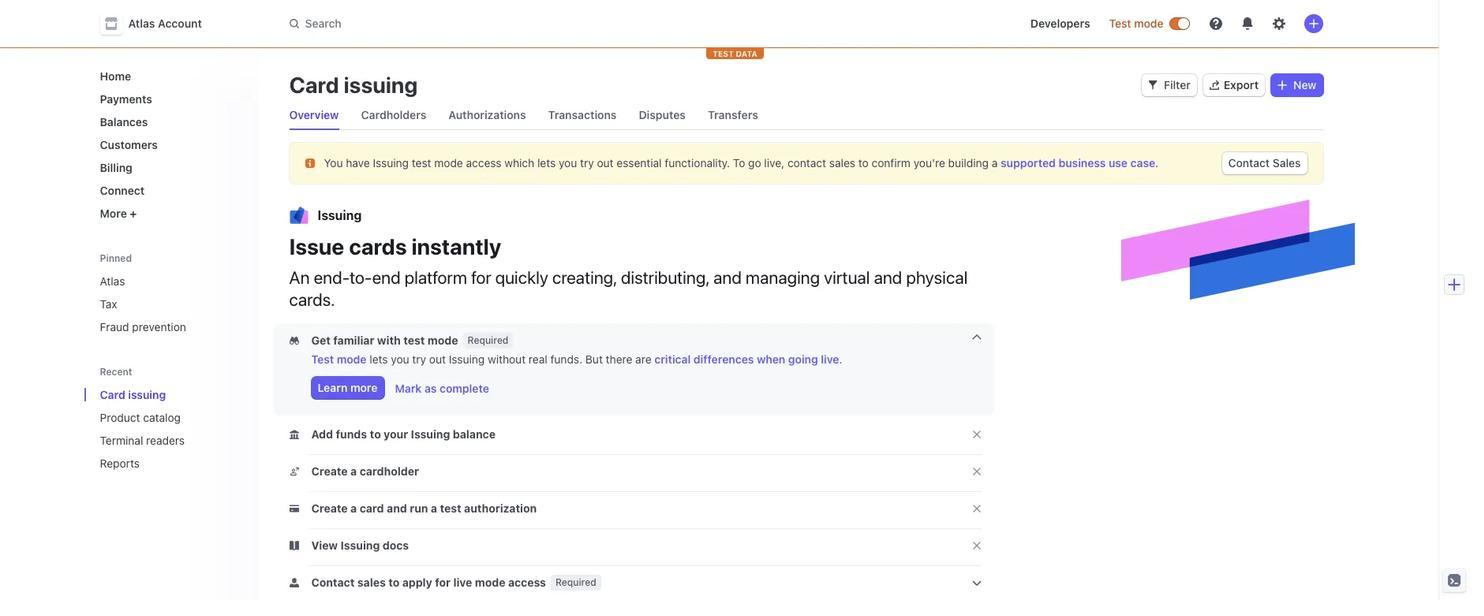 Task type: vqa. For each thing, say whether or not it's contained in the screenshot.
the bottommost No
no



Task type: locate. For each thing, give the bounding box(es) containing it.
svg image left create a cardholder at the bottom of page
[[289, 467, 299, 477]]

0 horizontal spatial out
[[429, 353, 446, 366]]

0 horizontal spatial card
[[100, 388, 125, 402]]

fraud prevention link
[[94, 314, 245, 340]]

1 vertical spatial access
[[508, 576, 546, 590]]

1 vertical spatial test
[[404, 334, 425, 347]]

get familiar with test mode
[[311, 334, 458, 347]]

add funds to your issuing balance button
[[289, 427, 499, 443]]

0 horizontal spatial access
[[466, 156, 502, 169]]

toolbar
[[311, 377, 982, 400]]

1 horizontal spatial to
[[389, 576, 400, 590]]

0 horizontal spatial to
[[370, 428, 381, 441]]

differences
[[694, 353, 754, 366]]

mark as complete button
[[395, 382, 489, 395]]

svg image left new
[[1278, 81, 1288, 90]]

1 vertical spatial to
[[370, 428, 381, 441]]

to left apply
[[389, 576, 400, 590]]

0 horizontal spatial contact
[[311, 576, 355, 590]]

svg image inside contact sales to apply for live mode access dropdown button
[[289, 579, 299, 588]]

sales
[[1273, 156, 1301, 170]]

0 vertical spatial atlas
[[128, 17, 155, 30]]

funds.
[[551, 353, 583, 366]]

cards
[[349, 234, 407, 260]]

svg image
[[1278, 81, 1288, 90], [289, 430, 299, 440], [289, 467, 299, 477], [289, 542, 299, 551]]

1 horizontal spatial live
[[821, 353, 839, 366]]

you right which
[[559, 156, 577, 169]]

1 horizontal spatial test
[[1109, 17, 1132, 30]]

1 horizontal spatial issuing
[[344, 72, 418, 98]]

mode
[[1134, 17, 1164, 30], [434, 156, 463, 169], [428, 334, 458, 347], [337, 353, 367, 366], [475, 576, 506, 590]]

help image
[[1210, 17, 1222, 30]]

issuing up product catalog
[[128, 388, 166, 402]]

1 vertical spatial create
[[311, 502, 348, 515]]

0 horizontal spatial atlas
[[100, 275, 125, 288]]

test right "with"
[[404, 334, 425, 347]]

0 vertical spatial test
[[412, 156, 431, 169]]

issuing up cardholders in the left of the page
[[344, 72, 418, 98]]

add funds to your issuing balance
[[311, 428, 496, 441]]

1 vertical spatial issuing
[[128, 388, 166, 402]]

svg image inside create a card and run a test authorization dropdown button
[[289, 504, 299, 514]]

out
[[597, 156, 614, 169], [429, 353, 446, 366]]

and left "run"
[[387, 502, 407, 515]]

0 vertical spatial live
[[821, 353, 839, 366]]

1 vertical spatial required
[[556, 577, 597, 589]]

issue
[[289, 234, 344, 260]]

1 vertical spatial contact
[[311, 576, 355, 590]]

svg image up view issuing docs dropdown button
[[289, 504, 299, 514]]

a left card
[[351, 502, 357, 515]]

live right going
[[821, 353, 839, 366]]

. right use
[[1156, 156, 1159, 169]]

complete
[[440, 382, 489, 395]]

test right "run"
[[440, 502, 462, 515]]

to left "your"
[[370, 428, 381, 441]]

0 vertical spatial create
[[311, 465, 348, 478]]

issuing inside dropdown button
[[411, 428, 450, 441]]

1 vertical spatial sales
[[357, 576, 386, 590]]

1 horizontal spatial .
[[1156, 156, 1159, 169]]

platform
[[405, 268, 467, 288]]

0 horizontal spatial sales
[[357, 576, 386, 590]]

0 vertical spatial for
[[471, 268, 491, 288]]

svg image inside get familiar with test mode dropdown button
[[289, 336, 299, 346]]

supported business use case link
[[1001, 156, 1156, 169]]

and right virtual
[[874, 268, 902, 288]]

create down add
[[311, 465, 348, 478]]

test for test mode
[[1109, 17, 1132, 30]]

get familiar with test mode button
[[289, 333, 461, 349]]

data
[[736, 49, 758, 58]]

balances link
[[94, 109, 245, 135]]

0 horizontal spatial lets
[[370, 353, 388, 366]]

issuing right "your"
[[411, 428, 450, 441]]

try up "mark"
[[412, 353, 426, 366]]

card issuing link
[[94, 382, 223, 408]]

run
[[410, 502, 428, 515]]

to
[[733, 156, 745, 169]]

live
[[821, 353, 839, 366], [454, 576, 472, 590]]

mode right apply
[[475, 576, 506, 590]]

+
[[130, 207, 137, 220]]

.
[[1156, 156, 1159, 169], [839, 353, 843, 366]]

transfers link
[[702, 104, 765, 126]]

end
[[372, 268, 401, 288]]

contact inside dropdown button
[[311, 576, 355, 590]]

to for add funds to your issuing balance
[[370, 428, 381, 441]]

required
[[468, 335, 509, 347], [556, 577, 597, 589]]

lets right which
[[538, 156, 556, 169]]

1 horizontal spatial card
[[289, 72, 339, 98]]

svg image for create a cardholder
[[289, 467, 299, 477]]

with
[[377, 334, 401, 347]]

managing
[[746, 268, 820, 288]]

atlas link
[[94, 268, 245, 294]]

contact
[[788, 156, 826, 169]]

1 horizontal spatial contact
[[1229, 156, 1270, 170]]

quickly
[[495, 268, 548, 288]]

card issuing up product catalog
[[100, 388, 166, 402]]

svg image inside new link
[[1278, 81, 1288, 90]]

issuing
[[373, 156, 409, 169], [318, 208, 362, 223], [449, 353, 485, 366], [411, 428, 450, 441], [341, 539, 380, 553]]

mode up "filter" popup button
[[1134, 17, 1164, 30]]

test mode lets you try out issuing without real funds. but there are critical differences when going live .
[[311, 353, 843, 366]]

notifications image
[[1241, 17, 1254, 30]]

sales down view issuing docs
[[357, 576, 386, 590]]

card issuing up overview
[[289, 72, 418, 98]]

svg image down view issuing docs dropdown button
[[289, 579, 299, 588]]

svg image left add
[[289, 430, 299, 440]]

for down instantly
[[471, 268, 491, 288]]

atlas
[[128, 17, 155, 30], [100, 275, 125, 288]]

svg image for add funds to your issuing balance
[[289, 430, 299, 440]]

1 vertical spatial you
[[391, 353, 409, 366]]

confirm
[[872, 156, 911, 169]]

recent
[[100, 366, 132, 378]]

svg image inside create a cardholder dropdown button
[[289, 467, 299, 477]]

2 horizontal spatial to
[[859, 156, 869, 169]]

issuing inside recent element
[[128, 388, 166, 402]]

svg image inside "filter" popup button
[[1149, 81, 1158, 90]]

contact down view on the bottom of page
[[311, 576, 355, 590]]

reports link
[[94, 451, 223, 477]]

familiar
[[333, 334, 375, 347]]

1 horizontal spatial card issuing
[[289, 72, 418, 98]]

svg image inside add funds to your issuing balance dropdown button
[[289, 430, 299, 440]]

settings image
[[1273, 17, 1285, 30]]

1 horizontal spatial out
[[597, 156, 614, 169]]

payments
[[100, 92, 152, 106]]

issuing right have
[[373, 156, 409, 169]]

issuing left docs
[[341, 539, 380, 553]]

customers link
[[94, 132, 245, 158]]

atlas inside pinned element
[[100, 275, 125, 288]]

1 horizontal spatial atlas
[[128, 17, 155, 30]]

when
[[757, 353, 786, 366]]

fraud prevention
[[100, 320, 186, 334]]

access down authorization
[[508, 576, 546, 590]]

atlas left 'account'
[[128, 17, 155, 30]]

1 horizontal spatial sales
[[829, 156, 856, 169]]

. right going
[[839, 353, 843, 366]]

0 horizontal spatial test
[[311, 353, 334, 366]]

svg image for new
[[1278, 81, 1288, 90]]

real
[[529, 353, 548, 366]]

required for get familiar with test mode
[[468, 335, 509, 347]]

1 horizontal spatial try
[[580, 156, 594, 169]]

0 vertical spatial sales
[[829, 156, 856, 169]]

1 vertical spatial test
[[311, 353, 334, 366]]

card down recent
[[100, 388, 125, 402]]

svg image for view issuing docs
[[289, 542, 299, 551]]

test right the developers at the top of page
[[1109, 17, 1132, 30]]

0 horizontal spatial try
[[412, 353, 426, 366]]

authorization
[[464, 502, 537, 515]]

create up view on the bottom of page
[[311, 502, 348, 515]]

1 horizontal spatial access
[[508, 576, 546, 590]]

1 vertical spatial for
[[435, 576, 451, 590]]

0 horizontal spatial for
[[435, 576, 451, 590]]

0 horizontal spatial .
[[839, 353, 843, 366]]

1 vertical spatial card
[[100, 388, 125, 402]]

contact sales to apply for live mode access
[[311, 576, 546, 590]]

0 vertical spatial test
[[1109, 17, 1132, 30]]

0 horizontal spatial issuing
[[128, 388, 166, 402]]

are
[[636, 353, 652, 366]]

lets
[[538, 156, 556, 169], [370, 353, 388, 366]]

sales
[[829, 156, 856, 169], [357, 576, 386, 590]]

2 create from the top
[[311, 502, 348, 515]]

1 vertical spatial card issuing
[[100, 388, 166, 402]]

1 vertical spatial out
[[429, 353, 446, 366]]

card up overview
[[289, 72, 339, 98]]

docs
[[383, 539, 409, 553]]

svg image left filter
[[1149, 81, 1158, 90]]

svg image left get
[[289, 336, 299, 346]]

1 create from the top
[[311, 465, 348, 478]]

1 horizontal spatial you
[[559, 156, 577, 169]]

card inside recent element
[[100, 388, 125, 402]]

mark as complete
[[395, 382, 489, 395]]

0 vertical spatial contact
[[1229, 156, 1270, 170]]

building
[[949, 156, 989, 169]]

apply
[[402, 576, 432, 590]]

0 vertical spatial issuing
[[344, 72, 418, 98]]

cardholders link
[[355, 104, 433, 126]]

1 horizontal spatial required
[[556, 577, 597, 589]]

svg image
[[1149, 81, 1158, 90], [305, 158, 315, 168], [289, 336, 299, 346], [289, 504, 299, 514], [289, 579, 299, 588]]

contact sales link
[[1222, 152, 1308, 174]]

card issuing
[[289, 72, 418, 98], [100, 388, 166, 402]]

issuing inside dropdown button
[[341, 539, 380, 553]]

card
[[360, 502, 384, 515]]

an
[[289, 268, 310, 288]]

1 vertical spatial try
[[412, 353, 426, 366]]

0 vertical spatial you
[[559, 156, 577, 169]]

creating,
[[552, 268, 617, 288]]

for inside dropdown button
[[435, 576, 451, 590]]

learn
[[318, 381, 348, 395]]

0 vertical spatial .
[[1156, 156, 1159, 169]]

business
[[1059, 156, 1106, 169]]

test down get
[[311, 353, 334, 366]]

access left which
[[466, 156, 502, 169]]

0 horizontal spatial and
[[387, 502, 407, 515]]

0 vertical spatial to
[[859, 156, 869, 169]]

svg image for create a card and run a test authorization
[[289, 504, 299, 514]]

and left managing on the right top of the page
[[714, 268, 742, 288]]

lets down get familiar with test mode dropdown button
[[370, 353, 388, 366]]

sales right contact
[[829, 156, 856, 169]]

1 vertical spatial .
[[839, 353, 843, 366]]

0 vertical spatial lets
[[538, 156, 556, 169]]

1 vertical spatial live
[[454, 576, 472, 590]]

recent element
[[84, 382, 258, 477]]

terminal readers
[[100, 434, 185, 448]]

1 horizontal spatial for
[[471, 268, 491, 288]]

distributing,
[[621, 268, 710, 288]]

atlas account
[[128, 17, 202, 30]]

you down "with"
[[391, 353, 409, 366]]

1 vertical spatial atlas
[[100, 275, 125, 288]]

atlas down pinned
[[100, 275, 125, 288]]

mode down authorizations link
[[434, 156, 463, 169]]

balances
[[100, 115, 148, 129]]

account
[[158, 17, 202, 30]]

out up mark as complete
[[429, 353, 446, 366]]

0 horizontal spatial live
[[454, 576, 472, 590]]

card
[[289, 72, 339, 98], [100, 388, 125, 402]]

test
[[1109, 17, 1132, 30], [311, 353, 334, 366]]

product catalog
[[100, 411, 181, 425]]

tab list
[[283, 101, 1323, 130]]

svg image inside view issuing docs dropdown button
[[289, 542, 299, 551]]

to left confirm
[[859, 156, 869, 169]]

out left essential
[[597, 156, 614, 169]]

atlas inside button
[[128, 17, 155, 30]]

test down cardholders link
[[412, 156, 431, 169]]

0 vertical spatial try
[[580, 156, 594, 169]]

0 horizontal spatial card issuing
[[100, 388, 166, 402]]

0 vertical spatial required
[[468, 335, 509, 347]]

live right apply
[[454, 576, 472, 590]]

contact left sales
[[1229, 156, 1270, 170]]

issuing
[[344, 72, 418, 98], [128, 388, 166, 402]]

payments link
[[94, 86, 245, 112]]

create
[[311, 465, 348, 478], [311, 502, 348, 515]]

try down transactions link
[[580, 156, 594, 169]]

add
[[311, 428, 333, 441]]

0 horizontal spatial required
[[468, 335, 509, 347]]

to
[[859, 156, 869, 169], [370, 428, 381, 441], [389, 576, 400, 590]]

svg image for filter
[[1149, 81, 1158, 90]]

prevention
[[132, 320, 186, 334]]

svg image left view on the bottom of page
[[289, 542, 299, 551]]

for right apply
[[435, 576, 451, 590]]

2 vertical spatial to
[[389, 576, 400, 590]]

and inside dropdown button
[[387, 502, 407, 515]]

0 vertical spatial out
[[597, 156, 614, 169]]

recent navigation links element
[[84, 359, 258, 477]]



Task type: describe. For each thing, give the bounding box(es) containing it.
card issuing inside recent element
[[100, 388, 166, 402]]

toolbar containing learn more
[[311, 377, 982, 400]]

create a card and run a test authorization
[[311, 502, 537, 515]]

instantly
[[412, 234, 501, 260]]

0 vertical spatial access
[[466, 156, 502, 169]]

test data
[[713, 49, 758, 58]]

0 vertical spatial card
[[289, 72, 339, 98]]

view issuing docs
[[311, 539, 409, 553]]

create a cardholder button
[[289, 464, 422, 480]]

case
[[1131, 156, 1156, 169]]

create for create a card and run a test authorization
[[311, 502, 348, 515]]

0 vertical spatial card issuing
[[289, 72, 418, 98]]

product
[[100, 411, 140, 425]]

test for test mode lets you try out issuing without real funds. but there are critical differences when going live .
[[311, 353, 334, 366]]

test mode
[[1109, 17, 1164, 30]]

disputes link
[[633, 104, 692, 126]]

mark
[[395, 382, 422, 395]]

to-
[[350, 268, 372, 288]]

fraud
[[100, 320, 129, 334]]

transactions
[[548, 108, 617, 122]]

Search text field
[[280, 9, 725, 38]]

go
[[748, 156, 761, 169]]

catalog
[[143, 411, 181, 425]]

issuing up complete
[[449, 353, 485, 366]]

sales inside dropdown button
[[357, 576, 386, 590]]

1 horizontal spatial and
[[714, 268, 742, 288]]

learn more
[[318, 381, 378, 395]]

authorizations
[[449, 108, 526, 122]]

terminal
[[100, 434, 143, 448]]

mode up mark as complete
[[428, 334, 458, 347]]

learn more link
[[311, 377, 384, 399]]

more
[[100, 207, 127, 220]]

tab list containing overview
[[283, 101, 1323, 130]]

authorizations link
[[442, 104, 533, 126]]

contact for contact sales to apply for live mode access
[[311, 576, 355, 590]]

2 horizontal spatial and
[[874, 268, 902, 288]]

pinned navigation links element
[[94, 245, 248, 340]]

svg image for get familiar with test mode
[[289, 336, 299, 346]]

export button
[[1204, 74, 1265, 96]]

you have issuing test mode access which lets you try out essential functionality. to go live, contact sales to confirm you're building a supported business use case .
[[324, 156, 1159, 169]]

a right building
[[992, 156, 998, 169]]

export
[[1224, 78, 1259, 92]]

more
[[350, 381, 378, 395]]

view issuing docs button
[[289, 538, 412, 554]]

billing
[[100, 161, 132, 174]]

1 horizontal spatial lets
[[538, 156, 556, 169]]

atlas account button
[[100, 13, 218, 35]]

svg image for contact sales to apply for live mode access
[[289, 579, 299, 588]]

terminal readers link
[[94, 428, 223, 454]]

atlas for atlas account
[[128, 17, 155, 30]]

reports
[[100, 457, 140, 470]]

tax link
[[94, 291, 245, 317]]

overview link
[[283, 104, 345, 126]]

test for with
[[404, 334, 425, 347]]

a right "run"
[[431, 502, 437, 515]]

required for contact sales to apply for live mode access
[[556, 577, 597, 589]]

billing link
[[94, 155, 245, 181]]

new
[[1294, 78, 1317, 92]]

live inside contact sales to apply for live mode access dropdown button
[[454, 576, 472, 590]]

but
[[586, 353, 603, 366]]

2 vertical spatial test
[[440, 502, 462, 515]]

you
[[324, 156, 343, 169]]

supported
[[1001, 156, 1056, 169]]

for inside issue cards instantly an end-to-end platform for quickly creating, distributing, and managing virtual and physical cards.
[[471, 268, 491, 288]]

live,
[[764, 156, 785, 169]]

create for create a cardholder
[[311, 465, 348, 478]]

issuing up issue
[[318, 208, 362, 223]]

tax
[[100, 298, 117, 311]]

disputes
[[639, 108, 686, 122]]

Search search field
[[280, 9, 725, 38]]

1 vertical spatial lets
[[370, 353, 388, 366]]

end-
[[314, 268, 350, 288]]

get
[[311, 334, 331, 347]]

atlas for atlas
[[100, 275, 125, 288]]

without
[[488, 353, 526, 366]]

transactions link
[[542, 104, 623, 126]]

contact for contact sales
[[1229, 156, 1270, 170]]

pinned element
[[94, 268, 245, 340]]

cardholders
[[361, 108, 426, 122]]

connect
[[100, 184, 145, 197]]

test for issuing
[[412, 156, 431, 169]]

critical differences when going live link
[[655, 353, 839, 366]]

to for contact sales to apply for live mode access
[[389, 576, 400, 590]]

you're
[[914, 156, 946, 169]]

search
[[305, 17, 342, 30]]

balance
[[453, 428, 496, 441]]

cardholder
[[360, 465, 419, 478]]

view
[[311, 539, 338, 553]]

have
[[346, 156, 370, 169]]

0 horizontal spatial you
[[391, 353, 409, 366]]

critical
[[655, 353, 691, 366]]

create a card and run a test authorization button
[[289, 501, 540, 517]]

pinned
[[100, 253, 132, 264]]

svg image left you
[[305, 158, 315, 168]]

create a cardholder
[[311, 465, 419, 478]]

readers
[[146, 434, 185, 448]]

home link
[[94, 63, 245, 89]]

test
[[713, 49, 734, 58]]

core navigation links element
[[94, 63, 245, 227]]

which
[[505, 156, 535, 169]]

mode down familiar
[[337, 353, 367, 366]]

transfers
[[708, 108, 758, 122]]

a left cardholder
[[351, 465, 357, 478]]

there
[[606, 353, 633, 366]]

your
[[384, 428, 408, 441]]

product catalog link
[[94, 405, 223, 431]]

access inside dropdown button
[[508, 576, 546, 590]]



